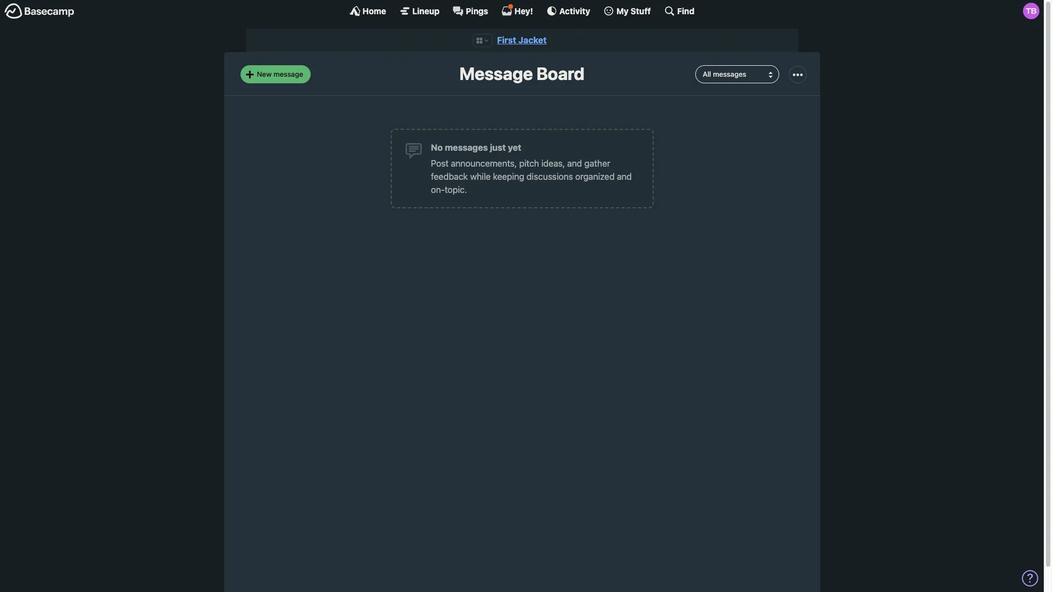 Task type: vqa. For each thing, say whether or not it's contained in the screenshot.
activity
yes



Task type: locate. For each thing, give the bounding box(es) containing it.
new message link
[[240, 65, 311, 83]]

and
[[568, 158, 582, 168], [617, 171, 632, 181]]

hey! button
[[502, 4, 533, 16]]

post
[[431, 158, 449, 168]]

message board
[[460, 63, 585, 84]]

gather
[[585, 158, 611, 168]]

pings
[[466, 6, 488, 16]]

messages
[[445, 142, 488, 152]]

0 horizontal spatial and
[[568, 158, 582, 168]]

and right ideas,
[[568, 158, 582, 168]]

lineup
[[413, 6, 440, 16]]

1 horizontal spatial and
[[617, 171, 632, 181]]

0 vertical spatial and
[[568, 158, 582, 168]]

on-
[[431, 185, 445, 195]]

pitch
[[520, 158, 539, 168]]

message
[[460, 63, 533, 84]]

no
[[431, 142, 443, 152]]

post announcements, pitch ideas, and gather feedback while keeping discussions organized and on-topic.
[[431, 158, 632, 195]]

keeping
[[493, 171, 525, 181]]

and right organized on the top right of page
[[617, 171, 632, 181]]

first jacket
[[497, 35, 547, 45]]

hey!
[[515, 6, 533, 16]]



Task type: describe. For each thing, give the bounding box(es) containing it.
pings button
[[453, 5, 488, 16]]

1 vertical spatial and
[[617, 171, 632, 181]]

find
[[678, 6, 695, 16]]

just
[[490, 142, 506, 152]]

ideas,
[[542, 158, 565, 168]]

main element
[[0, 0, 1044, 21]]

find button
[[664, 5, 695, 16]]

new
[[257, 70, 272, 78]]

activity
[[560, 6, 590, 16]]

home
[[363, 6, 386, 16]]

organized
[[576, 171, 615, 181]]

yet
[[508, 142, 522, 152]]

discussions
[[527, 171, 573, 181]]

first
[[497, 35, 517, 45]]

announcements,
[[451, 158, 517, 168]]

switch accounts image
[[4, 3, 75, 20]]

message
[[274, 70, 303, 78]]

feedback
[[431, 171, 468, 181]]

while
[[470, 171, 491, 181]]

my stuff button
[[604, 5, 651, 16]]

my stuff
[[617, 6, 651, 16]]

new message
[[257, 70, 303, 78]]

lineup link
[[399, 5, 440, 16]]

activity link
[[546, 5, 590, 16]]

home link
[[350, 5, 386, 16]]

stuff
[[631, 6, 651, 16]]

jacket
[[519, 35, 547, 45]]

topic.
[[445, 185, 467, 195]]

board
[[537, 63, 585, 84]]

my
[[617, 6, 629, 16]]

first jacket link
[[497, 35, 547, 45]]

tyler black image
[[1024, 3, 1040, 19]]

no messages just yet
[[431, 142, 522, 152]]



